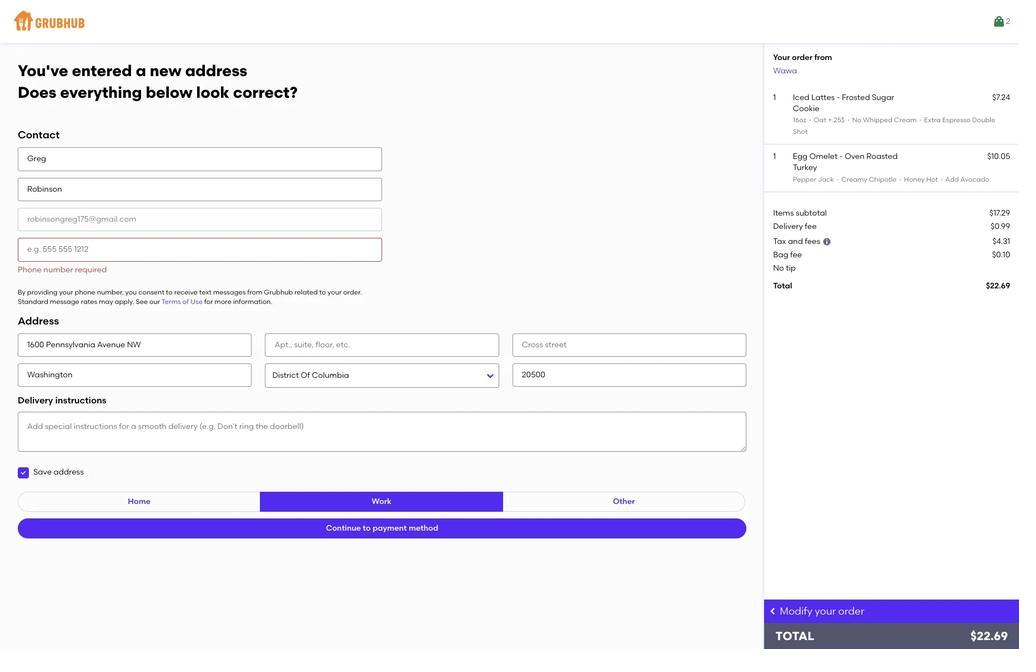 Task type: describe. For each thing, give the bounding box(es) containing it.
whipped
[[864, 116, 893, 124]]

16oz ∙ oat +.25$ ∙ no whipped cream
[[793, 116, 917, 124]]

turkey
[[793, 163, 818, 172]]

fee for delivery fee
[[805, 222, 817, 231]]

pepper jack ∙ creamy chipotle ∙ honey hot ∙ add avocado
[[793, 175, 990, 183]]

+.25$
[[828, 116, 845, 124]]

delivery fee
[[774, 222, 817, 231]]

1 horizontal spatial your
[[328, 288, 342, 296]]

∙ left 'honey'
[[899, 175, 903, 183]]

$10.05
[[988, 152, 1011, 161]]

from inside the your order from wawa
[[815, 53, 833, 62]]

save
[[33, 468, 52, 477]]

other
[[613, 497, 635, 506]]

oat
[[814, 116, 827, 124]]

work button
[[260, 492, 503, 512]]

to inside button
[[363, 523, 371, 533]]

information.
[[233, 298, 273, 306]]

terms
[[162, 298, 181, 306]]

use
[[191, 298, 203, 306]]

- for frosted
[[837, 93, 841, 102]]

order inside the your order from wawa
[[792, 53, 813, 62]]

$0.99
[[991, 222, 1011, 231]]

phone
[[75, 288, 95, 296]]

see
[[136, 298, 148, 306]]

required
[[75, 265, 107, 274]]

payment
[[373, 523, 407, 533]]

grubhub
[[264, 288, 293, 296]]

tax and fees
[[774, 236, 821, 246]]

items
[[774, 208, 794, 218]]

you
[[125, 288, 137, 296]]

work
[[372, 497, 392, 506]]

receive
[[174, 288, 198, 296]]

avocado
[[961, 175, 990, 183]]

and
[[788, 236, 803, 246]]

2 horizontal spatial your
[[815, 605, 836, 617]]

oven
[[845, 152, 865, 161]]

0 horizontal spatial address
[[54, 468, 84, 477]]

delivery for delivery fee
[[774, 222, 804, 231]]

Last name text field
[[18, 178, 382, 201]]

- for oven
[[840, 152, 843, 161]]

egg
[[793, 152, 808, 161]]

creamy
[[842, 175, 868, 183]]

correct?
[[233, 83, 298, 102]]

∙ left the oat
[[809, 116, 813, 124]]

continue to payment method
[[326, 523, 439, 533]]

First name text field
[[18, 148, 382, 171]]

bag
[[774, 250, 789, 259]]

tax
[[774, 236, 787, 246]]

subtotal
[[796, 208, 827, 218]]

1 vertical spatial no
[[774, 263, 785, 273]]

terms of use for more information.
[[162, 298, 273, 306]]

for
[[204, 298, 213, 306]]

continue
[[326, 523, 361, 533]]

0 vertical spatial no
[[853, 116, 862, 124]]

home button
[[18, 492, 261, 512]]

16oz
[[793, 116, 807, 124]]

cream
[[895, 116, 917, 124]]

new
[[150, 61, 182, 80]]

number
[[44, 265, 73, 274]]

Cross street text field
[[513, 333, 747, 357]]

iced lattes - frosted sugar cookie
[[793, 93, 895, 113]]

more
[[215, 298, 232, 306]]

extra
[[925, 116, 941, 124]]

1 vertical spatial total
[[776, 629, 815, 643]]

1 vertical spatial $22.69
[[971, 629, 1009, 643]]

Phone telephone field
[[18, 238, 382, 262]]

entered
[[72, 61, 132, 80]]

method
[[409, 523, 439, 533]]

address
[[18, 314, 59, 327]]

delivery instructions
[[18, 395, 107, 406]]

wawa link
[[774, 66, 798, 75]]

add
[[946, 175, 960, 183]]

1 horizontal spatial to
[[320, 288, 326, 296]]

frosted
[[842, 93, 871, 102]]

text
[[199, 288, 212, 296]]

phone number required
[[18, 265, 107, 274]]

may
[[99, 298, 113, 306]]

∙ right +.25$
[[847, 116, 851, 124]]

iced
[[793, 93, 810, 102]]

double
[[973, 116, 996, 124]]

message
[[50, 298, 79, 306]]

egg omelet - oven roasted turkey
[[793, 152, 898, 172]]

below
[[146, 83, 193, 102]]

0 vertical spatial svg image
[[823, 237, 832, 246]]

phone number required alert
[[18, 265, 107, 274]]

1 for egg omelet - oven roasted turkey
[[774, 152, 776, 161]]

$17.29
[[990, 208, 1011, 218]]

sugar
[[872, 93, 895, 102]]

0 horizontal spatial to
[[166, 288, 173, 296]]

number,
[[97, 288, 124, 296]]

wawa
[[774, 66, 798, 75]]

other button
[[503, 492, 746, 512]]



Task type: vqa. For each thing, say whether or not it's contained in the screenshot.
left 'off'
no



Task type: locate. For each thing, give the bounding box(es) containing it.
1 horizontal spatial no
[[853, 116, 862, 124]]

0 horizontal spatial delivery
[[18, 395, 53, 406]]

hot
[[927, 175, 939, 183]]

phone
[[18, 265, 42, 274]]

0 horizontal spatial svg image
[[20, 469, 27, 476]]

by providing your phone number, you consent to receive text messages from grubhub related to your order. standard message rates may apply. see our
[[18, 288, 362, 306]]

total down no tip
[[774, 281, 793, 291]]

your left the 'order.' on the top left of page
[[328, 288, 342, 296]]

a
[[136, 61, 146, 80]]

your
[[774, 53, 791, 62]]

∙ right jack
[[836, 175, 840, 183]]

look
[[196, 83, 229, 102]]

lattes
[[812, 93, 835, 102]]

$7.24
[[993, 93, 1011, 102]]

no left tip
[[774, 263, 785, 273]]

extra espresso double shot
[[793, 116, 996, 135]]

providing
[[27, 288, 58, 296]]

no
[[853, 116, 862, 124], [774, 263, 785, 273]]

- left oven
[[840, 152, 843, 161]]

your order from wawa
[[774, 53, 833, 75]]

Email email field
[[18, 208, 382, 231]]

order.
[[343, 288, 362, 296]]

main navigation navigation
[[0, 0, 1020, 43]]

0 vertical spatial fee
[[805, 222, 817, 231]]

1 left iced
[[774, 93, 776, 102]]

tip
[[786, 263, 796, 273]]

address up look
[[185, 61, 247, 80]]

svg image left save
[[20, 469, 27, 476]]

espresso
[[943, 116, 971, 124]]

our
[[149, 298, 160, 306]]

- inside iced lattes - frosted sugar cookie
[[837, 93, 841, 102]]

1 vertical spatial -
[[840, 152, 843, 161]]

Zip text field
[[513, 363, 747, 387]]

svg image for save address
[[20, 469, 27, 476]]

delivery left instructions at the bottom left of page
[[18, 395, 53, 406]]

terms of use link
[[162, 298, 203, 306]]

1 horizontal spatial delivery
[[774, 222, 804, 231]]

1 left egg
[[774, 152, 776, 161]]

chipotle
[[869, 175, 897, 183]]

0 vertical spatial order
[[792, 53, 813, 62]]

1 vertical spatial fee
[[791, 250, 803, 259]]

standard
[[18, 298, 48, 306]]

fees
[[805, 236, 821, 246]]

address right save
[[54, 468, 84, 477]]

2 horizontal spatial svg image
[[823, 237, 832, 246]]

0 horizontal spatial your
[[59, 288, 73, 296]]

1 horizontal spatial address
[[185, 61, 247, 80]]

instructions
[[55, 395, 107, 406]]

apply.
[[115, 298, 134, 306]]

related
[[295, 288, 318, 296]]

0 horizontal spatial no
[[774, 263, 785, 273]]

0 vertical spatial delivery
[[774, 222, 804, 231]]

2 button
[[993, 12, 1011, 32]]

1 vertical spatial address
[[54, 468, 84, 477]]

-
[[837, 93, 841, 102], [840, 152, 843, 161]]

2 vertical spatial svg image
[[769, 607, 778, 616]]

1 vertical spatial delivery
[[18, 395, 53, 406]]

to left payment
[[363, 523, 371, 533]]

- right lattes
[[837, 93, 841, 102]]

roasted
[[867, 152, 898, 161]]

∙ left espresso
[[917, 116, 925, 124]]

2
[[1006, 17, 1011, 26]]

by
[[18, 288, 26, 296]]

Address 1 text field
[[18, 333, 252, 357]]

∙ right hot
[[940, 175, 944, 183]]

fee down tax and fees
[[791, 250, 803, 259]]

1 horizontal spatial fee
[[805, 222, 817, 231]]

from inside by providing your phone number, you consent to receive text messages from grubhub related to your order. standard message rates may apply. see our
[[247, 288, 263, 296]]

1 horizontal spatial order
[[839, 605, 865, 617]]

no tip
[[774, 263, 796, 273]]

0 vertical spatial address
[[185, 61, 247, 80]]

1 for iced lattes - frosted sugar cookie
[[774, 93, 776, 102]]

from up information.
[[247, 288, 263, 296]]

0 vertical spatial from
[[815, 53, 833, 62]]

everything
[[60, 83, 142, 102]]

fee
[[805, 222, 817, 231], [791, 250, 803, 259]]

shot
[[793, 128, 808, 135]]

Delivery instructions text field
[[18, 412, 747, 452]]

delivery
[[774, 222, 804, 231], [18, 395, 53, 406]]

- inside egg omelet - oven roasted turkey
[[840, 152, 843, 161]]

no right +.25$
[[853, 116, 862, 124]]

2 1 from the top
[[774, 152, 776, 161]]

rates
[[81, 298, 97, 306]]

bag fee
[[774, 250, 803, 259]]

0 vertical spatial $22.69
[[987, 281, 1011, 291]]

fee for bag fee
[[791, 250, 803, 259]]

svg image left modify on the right of page
[[769, 607, 778, 616]]

0 horizontal spatial from
[[247, 288, 263, 296]]

svg image right fees
[[823, 237, 832, 246]]

you've
[[18, 61, 68, 80]]

messages
[[213, 288, 246, 296]]

City text field
[[18, 363, 252, 387]]

delivery for delivery instructions
[[18, 395, 53, 406]]

from
[[815, 53, 833, 62], [247, 288, 263, 296]]

cookie
[[793, 104, 820, 113]]

0 horizontal spatial order
[[792, 53, 813, 62]]

modify
[[780, 605, 813, 617]]

$4.31
[[993, 236, 1011, 246]]

total down modify on the right of page
[[776, 629, 815, 643]]

home
[[128, 497, 151, 506]]

omelet
[[810, 152, 838, 161]]

1 horizontal spatial svg image
[[769, 607, 778, 616]]

1 horizontal spatial from
[[815, 53, 833, 62]]

delivery down items
[[774, 222, 804, 231]]

order right modify on the right of page
[[839, 605, 865, 617]]

address inside you've entered a new address does everything below look correct?
[[185, 61, 247, 80]]

from up lattes
[[815, 53, 833, 62]]

1 vertical spatial 1
[[774, 152, 776, 161]]

fee down subtotal
[[805, 222, 817, 231]]

your up message
[[59, 288, 73, 296]]

svg image
[[823, 237, 832, 246], [20, 469, 27, 476], [769, 607, 778, 616]]

order right your
[[792, 53, 813, 62]]

of
[[183, 298, 189, 306]]

honey
[[905, 175, 925, 183]]

to up terms
[[166, 288, 173, 296]]

total
[[774, 281, 793, 291], [776, 629, 815, 643]]

0 vertical spatial total
[[774, 281, 793, 291]]

1 vertical spatial svg image
[[20, 469, 27, 476]]

consent
[[139, 288, 164, 296]]

0 horizontal spatial fee
[[791, 250, 803, 259]]

order
[[792, 53, 813, 62], [839, 605, 865, 617]]

continue to payment method button
[[18, 518, 747, 538]]

to
[[166, 288, 173, 296], [320, 288, 326, 296], [363, 523, 371, 533]]

your right modify on the right of page
[[815, 605, 836, 617]]

$0.10
[[993, 250, 1011, 259]]

pepper
[[793, 175, 817, 183]]

0 vertical spatial 1
[[774, 93, 776, 102]]

modify your order
[[780, 605, 865, 617]]

0 vertical spatial -
[[837, 93, 841, 102]]

1 1 from the top
[[774, 93, 776, 102]]

your
[[59, 288, 73, 296], [328, 288, 342, 296], [815, 605, 836, 617]]

2 horizontal spatial to
[[363, 523, 371, 533]]

1 vertical spatial from
[[247, 288, 263, 296]]

save address
[[33, 468, 84, 477]]

to right the related
[[320, 288, 326, 296]]

svg image for modify your order
[[769, 607, 778, 616]]

contact
[[18, 129, 60, 141]]

jack
[[818, 175, 834, 183]]

1 vertical spatial order
[[839, 605, 865, 617]]

Address 2 text field
[[265, 333, 499, 357]]



